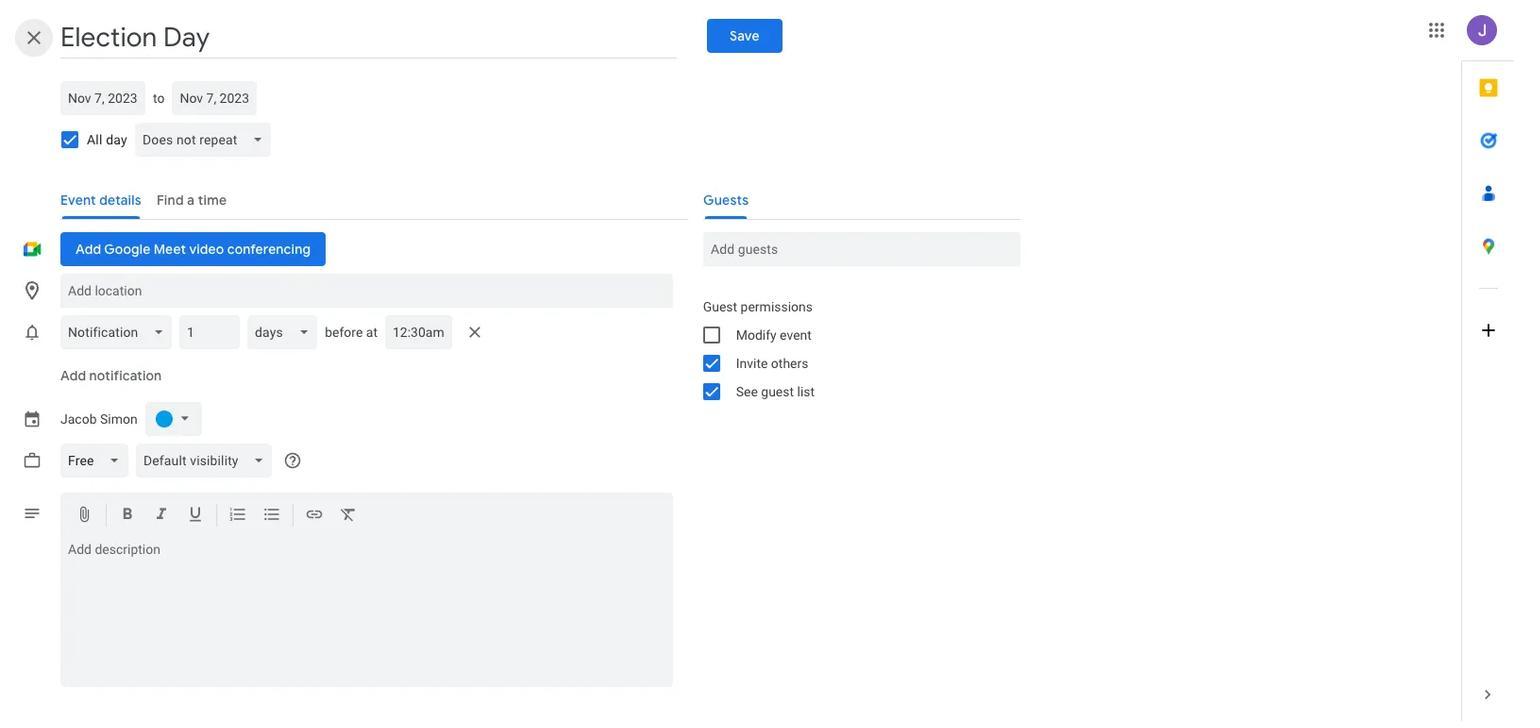 Task type: locate. For each thing, give the bounding box(es) containing it.
insert link image
[[305, 505, 324, 527]]

before at
[[325, 325, 378, 340]]

to
[[153, 91, 165, 106]]

Days in advance for notification number field
[[187, 315, 233, 349]]

see
[[736, 384, 758, 400]]

tab list
[[1463, 61, 1515, 669]]

numbered list image
[[229, 505, 247, 527]]

group
[[688, 293, 1021, 406]]

guest
[[762, 384, 794, 400]]

others
[[771, 356, 809, 371]]

the day before at 12:30am element
[[60, 312, 490, 353]]

underline image
[[186, 505, 205, 527]]

modify
[[736, 328, 777, 343]]

add
[[60, 367, 86, 384]]

see guest list
[[736, 384, 815, 400]]

invite others
[[736, 356, 809, 371]]

bulleted list image
[[263, 505, 281, 527]]

Guests text field
[[711, 232, 1013, 266]]

permissions
[[741, 299, 813, 315]]

Title text field
[[60, 17, 677, 59]]

simon
[[100, 412, 138, 427]]

jacob simon
[[60, 412, 138, 427]]

add notification button
[[53, 353, 169, 399]]

all
[[87, 132, 103, 147]]

add notification
[[60, 367, 162, 384]]

save button
[[708, 19, 783, 53]]

None field
[[135, 123, 279, 157], [60, 315, 180, 349], [248, 315, 325, 349], [60, 444, 136, 478], [136, 444, 280, 478], [135, 123, 279, 157], [60, 315, 180, 349], [248, 315, 325, 349], [60, 444, 136, 478], [136, 444, 280, 478]]



Task type: describe. For each thing, give the bounding box(es) containing it.
notification
[[89, 367, 162, 384]]

formatting options toolbar
[[60, 493, 673, 538]]

Location text field
[[68, 274, 666, 308]]

modify event
[[736, 328, 812, 343]]

at
[[366, 325, 378, 340]]

day
[[106, 132, 127, 147]]

group containing guest permissions
[[688, 293, 1021, 406]]

Start date text field
[[68, 87, 138, 110]]

before
[[325, 325, 363, 340]]

guest permissions
[[703, 299, 813, 315]]

italic image
[[152, 505, 171, 527]]

event
[[780, 328, 812, 343]]

remove formatting image
[[339, 505, 358, 527]]

jacob
[[60, 412, 97, 427]]

Time of day text field
[[393, 323, 445, 342]]

list
[[798, 384, 815, 400]]

guest
[[703, 299, 738, 315]]

all day
[[87, 132, 127, 147]]

invite
[[736, 356, 768, 371]]

Description text field
[[60, 542, 673, 684]]

End date text field
[[180, 87, 250, 110]]

save
[[730, 27, 760, 44]]

bold image
[[118, 505, 137, 527]]



Task type: vqa. For each thing, say whether or not it's contained in the screenshot.
Sun 22
no



